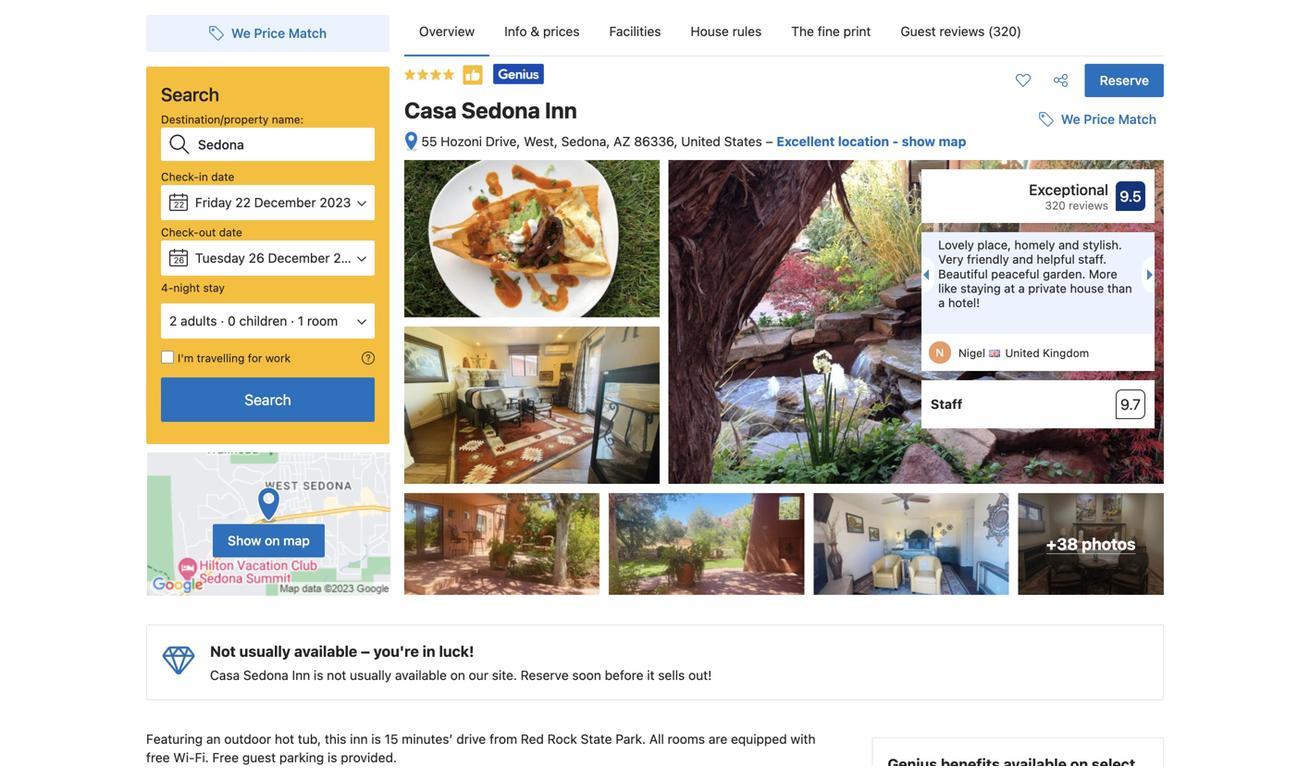 Task type: describe. For each thing, give the bounding box(es) containing it.
house rules link
[[676, 7, 777, 56]]

facilities
[[610, 24, 661, 39]]

1
[[298, 313, 304, 329]]

house
[[691, 24, 729, 39]]

0 vertical spatial a
[[1019, 281, 1025, 295]]

0 horizontal spatial usually
[[239, 643, 291, 661]]

wi-
[[173, 750, 195, 766]]

if you select this option, we'll show you popular business travel features like breakfast, wifi and free parking. image
[[362, 352, 375, 365]]

not usually available – you're in luck! casa sedona inn is not usually available on our site. reserve soon before it sells out!
[[210, 643, 712, 683]]

2 · from the left
[[291, 313, 294, 329]]

house rules
[[691, 24, 762, 39]]

tub,
[[298, 732, 321, 747]]

price inside the search 'section'
[[254, 25, 285, 41]]

like
[[939, 281, 958, 295]]

travelling
[[197, 352, 245, 365]]

0 horizontal spatial 22
[[174, 200, 184, 210]]

exceptional 320 reviews
[[1030, 181, 1109, 212]]

on inside not usually available – you're in luck! casa sedona inn is not usually available on our site. reserve soon before it sells out!
[[451, 668, 465, 683]]

all
[[650, 732, 665, 747]]

1 vertical spatial usually
[[350, 668, 392, 683]]

-
[[893, 134, 899, 149]]

drive,
[[486, 134, 521, 149]]

rooms
[[668, 732, 705, 747]]

nigel
[[959, 347, 986, 360]]

fine
[[818, 24, 840, 39]]

united kingdom
[[1006, 347, 1090, 360]]

click to open map view image
[[405, 131, 418, 152]]

states
[[724, 134, 763, 149]]

check- for in
[[161, 170, 199, 183]]

homely
[[1015, 238, 1056, 252]]

search button
[[161, 378, 375, 422]]

work
[[266, 352, 291, 365]]

state
[[581, 732, 612, 747]]

featuring an outdoor hot tub, this inn is 15 minutes' drive from red rock state park. all rooms are equipped with free wi-fi. free guest parking is provided
[[146, 732, 820, 766]]

parking
[[279, 750, 324, 766]]

guest reviews (320) link
[[886, 7, 1037, 56]]

1 horizontal spatial united
[[1006, 347, 1040, 360]]

4-
[[161, 281, 173, 294]]

friday
[[195, 195, 232, 210]]

free
[[212, 750, 239, 766]]

reserve inside not usually available – you're in luck! casa sedona inn is not usually available on our site. reserve soon before it sells out!
[[521, 668, 569, 683]]

reserve inside button
[[1100, 73, 1150, 88]]

(320)
[[989, 24, 1022, 39]]

2023 for friday 22 december 2023
[[320, 195, 351, 210]]

0 horizontal spatial a
[[939, 296, 945, 310]]

2
[[169, 313, 177, 329]]

0 vertical spatial search
[[161, 83, 219, 105]]

2 adults · 0 children · 1 room
[[169, 313, 338, 329]]

this
[[325, 732, 347, 747]]

show
[[228, 533, 261, 549]]

i'm travelling for work
[[178, 352, 291, 365]]

guest
[[901, 24, 936, 39]]

0 vertical spatial reviews
[[940, 24, 985, 39]]

next image
[[1148, 270, 1159, 281]]

0 vertical spatial inn
[[545, 97, 577, 123]]

match inside the search 'section'
[[289, 25, 327, 41]]

check-out date
[[161, 226, 242, 239]]

Where are you going? field
[[191, 128, 375, 161]]

1 horizontal spatial we price match button
[[1032, 103, 1165, 136]]

staying
[[961, 281, 1001, 295]]

1 horizontal spatial casa
[[405, 97, 457, 123]]

destination/property name:
[[161, 113, 304, 126]]

minutes'
[[402, 732, 453, 747]]

2 horizontal spatial is
[[372, 732, 381, 747]]

out
[[199, 226, 216, 239]]

inn inside not usually available – you're in luck! casa sedona inn is not usually available on our site. reserve soon before it sells out!
[[292, 668, 310, 683]]

0 horizontal spatial available
[[294, 643, 358, 661]]

check-in date
[[161, 170, 235, 183]]

the
[[792, 24, 815, 39]]

in inside the search 'section'
[[199, 170, 208, 183]]

2 adults · 0 children · 1 room button
[[161, 304, 375, 339]]

prices
[[543, 24, 580, 39]]

stay
[[203, 281, 225, 294]]

than
[[1108, 281, 1133, 295]]

night
[[173, 281, 200, 294]]

peaceful
[[992, 267, 1040, 281]]

you're
[[374, 643, 419, 661]]

free
[[146, 750, 170, 766]]

casa inside not usually available – you're in luck! casa sedona inn is not usually available on our site. reserve soon before it sells out!
[[210, 668, 240, 683]]

rock
[[548, 732, 577, 747]]

1 horizontal spatial match
[[1119, 112, 1157, 127]]

guest
[[242, 750, 276, 766]]

adults
[[181, 313, 217, 329]]

private
[[1029, 281, 1067, 295]]

show on map
[[228, 533, 310, 549]]

1 horizontal spatial 26
[[249, 250, 265, 266]]

december for 22
[[254, 195, 316, 210]]

park.
[[616, 732, 646, 747]]

we inside the search 'section'
[[231, 25, 251, 41]]

more
[[1089, 267, 1118, 281]]

facilities link
[[595, 7, 676, 56]]

4-night stay
[[161, 281, 225, 294]]

children
[[239, 313, 287, 329]]

lovely
[[939, 238, 975, 252]]

sells
[[658, 668, 685, 683]]

scored 9.7 element
[[1116, 390, 1146, 419]]

friendly
[[967, 252, 1010, 266]]

check- for out
[[161, 226, 199, 239]]

1 vertical spatial price
[[1084, 112, 1116, 127]]

fi.
[[195, 750, 209, 766]]

date for check-in date
[[211, 170, 235, 183]]

1 vertical spatial available
[[395, 668, 447, 683]]

red
[[521, 732, 544, 747]]

are
[[709, 732, 728, 747]]

0 horizontal spatial 26
[[174, 255, 184, 265]]

1 horizontal spatial we
[[1062, 112, 1081, 127]]



Task type: locate. For each thing, give the bounding box(es) containing it.
0 vertical spatial united
[[681, 134, 721, 149]]

&
[[531, 24, 540, 39]]

rated exceptional element
[[931, 179, 1109, 201]]

at
[[1005, 281, 1016, 295]]

0 vertical spatial check-
[[161, 170, 199, 183]]

0 vertical spatial we price match
[[231, 25, 327, 41]]

price down reserve button
[[1084, 112, 1116, 127]]

search inside search button
[[245, 391, 291, 409]]

– left you're
[[361, 643, 370, 661]]

room
[[307, 313, 338, 329]]

0 vertical spatial december
[[254, 195, 316, 210]]

0 vertical spatial we price match button
[[202, 17, 334, 50]]

1 vertical spatial date
[[219, 226, 242, 239]]

december
[[254, 195, 316, 210], [268, 250, 330, 266]]

and
[[1059, 238, 1080, 252], [1013, 252, 1034, 266]]

–
[[766, 134, 773, 149], [361, 643, 370, 661]]

1 horizontal spatial usually
[[350, 668, 392, 683]]

map right show
[[283, 533, 310, 549]]

match up name:
[[289, 25, 327, 41]]

1 · from the left
[[221, 313, 224, 329]]

1 vertical spatial a
[[939, 296, 945, 310]]

is left not
[[314, 668, 323, 683]]

luck!
[[439, 643, 474, 661]]

0 horizontal spatial sedona
[[243, 668, 289, 683]]

drive
[[457, 732, 486, 747]]

if you select this option, we'll show you popular business travel features like breakfast, wifi and free parking. image
[[362, 352, 375, 365]]

featuring
[[146, 732, 203, 747]]

1 vertical spatial we price match button
[[1032, 103, 1165, 136]]

house
[[1071, 281, 1105, 295]]

we price match button inside the search 'section'
[[202, 17, 334, 50]]

0 vertical spatial available
[[294, 643, 358, 661]]

0 vertical spatial sedona
[[462, 97, 540, 123]]

0 horizontal spatial we price match button
[[202, 17, 334, 50]]

info & prices
[[505, 24, 580, 39]]

not
[[210, 643, 236, 661]]

we
[[231, 25, 251, 41], [1062, 112, 1081, 127]]

1 horizontal spatial price
[[1084, 112, 1116, 127]]

1 horizontal spatial and
[[1059, 238, 1080, 252]]

· left 1
[[291, 313, 294, 329]]

and up peaceful
[[1013, 252, 1034, 266]]

0 vertical spatial date
[[211, 170, 235, 183]]

reviews inside exceptional 320 reviews
[[1069, 199, 1109, 212]]

date up friday at the top left
[[211, 170, 235, 183]]

search up destination/property
[[161, 83, 219, 105]]

· left 0
[[221, 313, 224, 329]]

1 vertical spatial sedona
[[243, 668, 289, 683]]

0 vertical spatial 2023
[[320, 195, 351, 210]]

available up not
[[294, 643, 358, 661]]

friday 22 december 2023
[[195, 195, 351, 210]]

before
[[605, 668, 644, 683]]

on right show
[[265, 533, 280, 549]]

1 horizontal spatial ·
[[291, 313, 294, 329]]

0 horizontal spatial match
[[289, 25, 327, 41]]

1 vertical spatial reviews
[[1069, 199, 1109, 212]]

map right the show
[[939, 134, 967, 149]]

55
[[422, 134, 437, 149]]

1 vertical spatial december
[[268, 250, 330, 266]]

2 check- from the top
[[161, 226, 199, 239]]

we price match button down reserve button
[[1032, 103, 1165, 136]]

1 vertical spatial 2023
[[334, 250, 365, 266]]

0 vertical spatial we
[[231, 25, 251, 41]]

26 right tuesday
[[249, 250, 265, 266]]

date right out
[[219, 226, 242, 239]]

we price match
[[231, 25, 327, 41], [1062, 112, 1157, 127]]

price up name:
[[254, 25, 285, 41]]

inn left not
[[292, 668, 310, 683]]

excellent
[[777, 134, 835, 149]]

info & prices link
[[490, 7, 595, 56]]

kingdom
[[1043, 347, 1090, 360]]

on inside the search 'section'
[[265, 533, 280, 549]]

available down you're
[[395, 668, 447, 683]]

1 vertical spatial in
[[423, 643, 436, 661]]

1 horizontal spatial inn
[[545, 97, 577, 123]]

+38
[[1047, 535, 1079, 554]]

garden.
[[1043, 267, 1086, 281]]

55 hozoni drive, west, sedona, az 86336, united states – excellent location - show map
[[422, 134, 967, 149]]

1 horizontal spatial is
[[328, 750, 337, 766]]

0 horizontal spatial is
[[314, 668, 323, 683]]

we price match button
[[202, 17, 334, 50], [1032, 103, 1165, 136]]

staff.
[[1079, 252, 1107, 266]]

az
[[614, 134, 631, 149]]

very
[[939, 252, 964, 266]]

reviews down exceptional at top
[[1069, 199, 1109, 212]]

is left 15
[[372, 732, 381, 747]]

is down this at left bottom
[[328, 750, 337, 766]]

0 vertical spatial casa
[[405, 97, 457, 123]]

on left 'our'
[[451, 668, 465, 683]]

0 horizontal spatial price
[[254, 25, 285, 41]]

1 horizontal spatial reserve
[[1100, 73, 1150, 88]]

2023 down where are you going? field
[[320, 195, 351, 210]]

0 horizontal spatial reserve
[[521, 668, 569, 683]]

guest reviews (320)
[[901, 24, 1022, 39]]

2023 for tuesday 26 december 2023
[[334, 250, 365, 266]]

valign  initial image
[[462, 64, 484, 86]]

on
[[265, 533, 280, 549], [451, 668, 465, 683]]

0 vertical spatial price
[[254, 25, 285, 41]]

0 horizontal spatial we
[[231, 25, 251, 41]]

0 horizontal spatial on
[[265, 533, 280, 549]]

name:
[[272, 113, 304, 126]]

print
[[844, 24, 871, 39]]

we up destination/property name:
[[231, 25, 251, 41]]

1 horizontal spatial –
[[766, 134, 773, 149]]

we price match for we price match dropdown button within the the search 'section'
[[231, 25, 327, 41]]

west,
[[524, 134, 558, 149]]

0 vertical spatial map
[[939, 134, 967, 149]]

available
[[294, 643, 358, 661], [395, 668, 447, 683]]

1 check- from the top
[[161, 170, 199, 183]]

1 horizontal spatial we price match
[[1062, 112, 1157, 127]]

info
[[505, 24, 527, 39]]

equipped
[[731, 732, 787, 747]]

hotel!
[[949, 296, 980, 310]]

casa down not
[[210, 668, 240, 683]]

320
[[1046, 199, 1066, 212]]

a down like
[[939, 296, 945, 310]]

lovely place, homely and stylish. very friendly and helpful staff. beautiful peaceful garden.  more like staying at a private house than a hotel!
[[939, 238, 1133, 310]]

overview link
[[405, 7, 490, 56]]

inn up west,
[[545, 97, 577, 123]]

check- down friday at the top left
[[161, 226, 199, 239]]

in up friday at the top left
[[199, 170, 208, 183]]

in inside not usually available – you're in luck! casa sedona inn is not usually available on our site. reserve soon before it sells out!
[[423, 643, 436, 661]]

1 vertical spatial reserve
[[521, 668, 569, 683]]

scored 9.5 element
[[1116, 182, 1146, 211]]

26 up "night"
[[174, 255, 184, 265]]

december down friday 22 december 2023
[[268, 250, 330, 266]]

1 horizontal spatial reviews
[[1069, 199, 1109, 212]]

location
[[838, 134, 890, 149]]

0 vertical spatial –
[[766, 134, 773, 149]]

search section
[[139, 0, 397, 597]]

we up exceptional at top
[[1062, 112, 1081, 127]]

united left states
[[681, 134, 721, 149]]

hozoni
[[441, 134, 482, 149]]

1 vertical spatial united
[[1006, 347, 1040, 360]]

outdoor
[[224, 732, 271, 747]]

0 vertical spatial is
[[314, 668, 323, 683]]

22 right friday at the top left
[[235, 195, 251, 210]]

stylish.
[[1083, 238, 1123, 252]]

and up helpful
[[1059, 238, 1080, 252]]

1 vertical spatial map
[[283, 533, 310, 549]]

1 horizontal spatial a
[[1019, 281, 1025, 295]]

1 horizontal spatial 22
[[235, 195, 251, 210]]

1 horizontal spatial in
[[423, 643, 436, 661]]

0 horizontal spatial ·
[[221, 313, 224, 329]]

0 horizontal spatial we price match
[[231, 25, 327, 41]]

1 horizontal spatial sedona
[[462, 97, 540, 123]]

from
[[490, 732, 518, 747]]

we price match up name:
[[231, 25, 327, 41]]

1 horizontal spatial on
[[451, 668, 465, 683]]

– inside not usually available – you're in luck! casa sedona inn is not usually available on our site. reserve soon before it sells out!
[[361, 643, 370, 661]]

2023 up room
[[334, 250, 365, 266]]

+38 photos link
[[1019, 494, 1165, 595]]

a right at
[[1019, 281, 1025, 295]]

1 vertical spatial search
[[245, 391, 291, 409]]

beautiful
[[939, 267, 988, 281]]

0 horizontal spatial in
[[199, 170, 208, 183]]

0
[[228, 313, 236, 329]]

0 vertical spatial in
[[199, 170, 208, 183]]

0 horizontal spatial united
[[681, 134, 721, 149]]

december up tuesday 26 december 2023
[[254, 195, 316, 210]]

sedona up outdoor
[[243, 668, 289, 683]]

0 vertical spatial match
[[289, 25, 327, 41]]

photos
[[1082, 535, 1136, 554]]

for
[[248, 352, 262, 365]]

0 horizontal spatial map
[[283, 533, 310, 549]]

0 vertical spatial reserve
[[1100, 73, 1150, 88]]

helpful
[[1037, 252, 1075, 266]]

sedona inside not usually available – you're in luck! casa sedona inn is not usually available on our site. reserve soon before it sells out!
[[243, 668, 289, 683]]

0 horizontal spatial casa
[[210, 668, 240, 683]]

0 horizontal spatial –
[[361, 643, 370, 661]]

22
[[235, 195, 251, 210], [174, 200, 184, 210]]

match down reserve button
[[1119, 112, 1157, 127]]

2 vertical spatial is
[[328, 750, 337, 766]]

1 vertical spatial inn
[[292, 668, 310, 683]]

1 horizontal spatial map
[[939, 134, 967, 149]]

soon
[[572, 668, 602, 683]]

1 vertical spatial match
[[1119, 112, 1157, 127]]

casa up 55
[[405, 97, 457, 123]]

we price match down reserve button
[[1062, 112, 1157, 127]]

1 horizontal spatial search
[[245, 391, 291, 409]]

show
[[902, 134, 936, 149]]

match
[[289, 25, 327, 41], [1119, 112, 1157, 127]]

86336,
[[634, 134, 678, 149]]

1 vertical spatial we
[[1062, 112, 1081, 127]]

sedona,
[[561, 134, 610, 149]]

in left luck!
[[423, 643, 436, 661]]

in
[[199, 170, 208, 183], [423, 643, 436, 661]]

– right states
[[766, 134, 773, 149]]

out!
[[689, 668, 712, 683]]

date for check-out date
[[219, 226, 242, 239]]

united left the kingdom
[[1006, 347, 1040, 360]]

1 vertical spatial –
[[361, 643, 370, 661]]

0 vertical spatial on
[[265, 533, 280, 549]]

staff
[[931, 397, 963, 412]]

rules
[[733, 24, 762, 39]]

0 horizontal spatial reviews
[[940, 24, 985, 39]]

0 horizontal spatial search
[[161, 83, 219, 105]]

destination/property
[[161, 113, 269, 126]]

excellent location - show map button
[[777, 134, 967, 149]]

0 horizontal spatial inn
[[292, 668, 310, 683]]

sedona up drive,
[[462, 97, 540, 123]]

1 vertical spatial casa
[[210, 668, 240, 683]]

price
[[254, 25, 285, 41], [1084, 112, 1116, 127]]

1 horizontal spatial available
[[395, 668, 447, 683]]

check- up friday at the top left
[[161, 170, 199, 183]]

search down work
[[245, 391, 291, 409]]

inn
[[350, 732, 368, 747]]

1 vertical spatial is
[[372, 732, 381, 747]]

·
[[221, 313, 224, 329], [291, 313, 294, 329]]

casa sedona inn
[[405, 97, 577, 123]]

22 down check-in date
[[174, 200, 184, 210]]

map inside the search 'section'
[[283, 533, 310, 549]]

1 vertical spatial we price match
[[1062, 112, 1157, 127]]

december for 26
[[268, 250, 330, 266]]

we price match inside the search 'section'
[[231, 25, 327, 41]]

reserve
[[1100, 73, 1150, 88], [521, 668, 569, 683]]

we price match button up name:
[[202, 17, 334, 50]]

26
[[249, 250, 265, 266], [174, 255, 184, 265]]

1 vertical spatial on
[[451, 668, 465, 683]]

is inside not usually available – you're in luck! casa sedona inn is not usually available on our site. reserve soon before it sells out!
[[314, 668, 323, 683]]

we price match for right we price match dropdown button
[[1062, 112, 1157, 127]]

i'm
[[178, 352, 194, 365]]

0 vertical spatial usually
[[239, 643, 291, 661]]

15
[[385, 732, 398, 747]]

site.
[[492, 668, 517, 683]]

previous image
[[918, 270, 929, 281]]

it
[[647, 668, 655, 683]]

9.5
[[1120, 188, 1142, 205]]

1 vertical spatial check-
[[161, 226, 199, 239]]

0 horizontal spatial and
[[1013, 252, 1034, 266]]

reviews left the (320)
[[940, 24, 985, 39]]



Task type: vqa. For each thing, say whether or not it's contained in the screenshot.
2nd "Are" from the top
no



